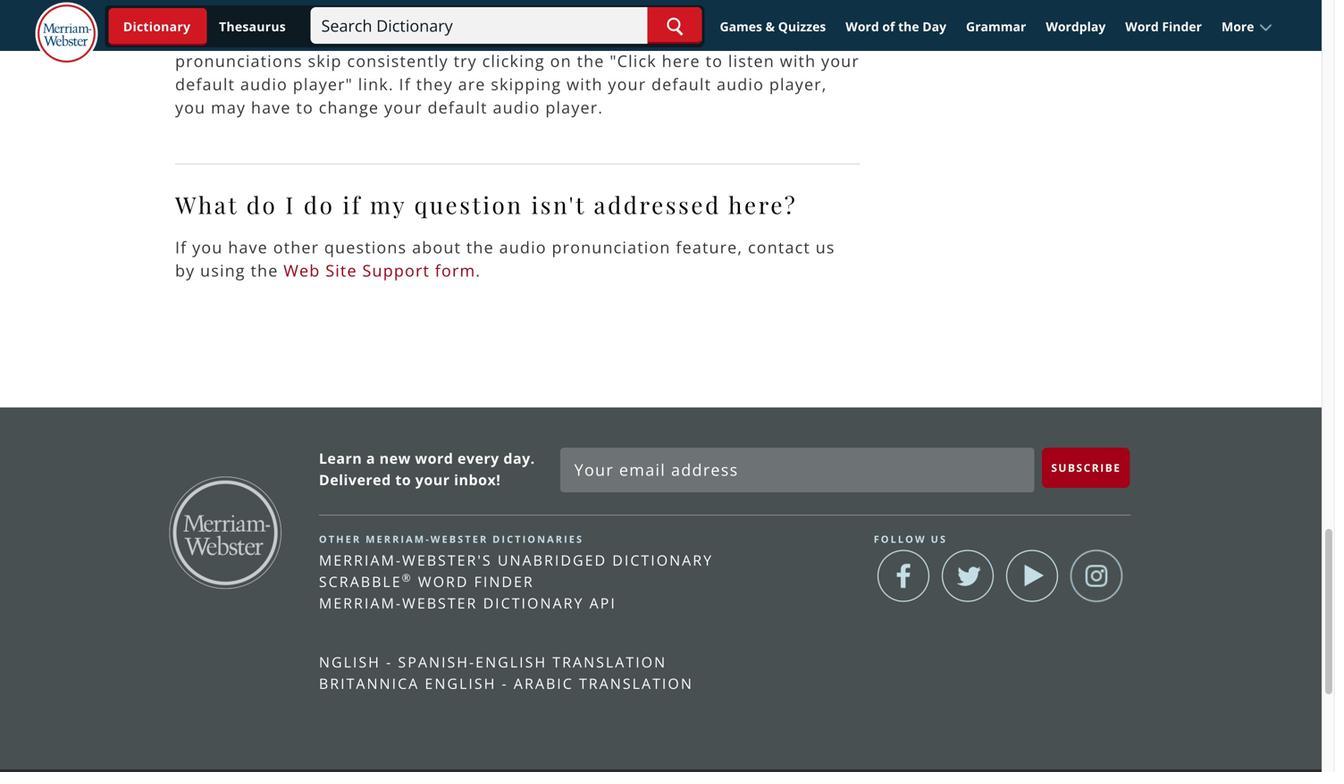 Task type: locate. For each thing, give the bounding box(es) containing it.
1 horizontal spatial if
[[399, 73, 411, 95]]

1 vertical spatial -
[[502, 674, 508, 693]]

0 horizontal spatial may
[[211, 96, 246, 118]]

nglish
[[319, 652, 381, 671]]

finder
[[1162, 18, 1202, 35]]

if down no
[[732, 27, 743, 49]]

english
[[476, 652, 547, 671], [425, 674, 496, 693]]

may down ""hear"
[[265, 27, 300, 49]]

0 horizontal spatial do
[[246, 189, 277, 220]]

0 vertical spatial on
[[220, 3, 241, 25]]

to down player"
[[296, 96, 314, 118]]

you down pronunciations
[[175, 96, 206, 118]]

games & quizzes link
[[712, 10, 834, 42]]

to down once.
[[706, 50, 723, 72]]

0 horizontal spatial on
[[220, 3, 241, 25]]

word left of
[[846, 18, 879, 35]]

question
[[414, 189, 523, 220]]

have up the using
[[228, 236, 268, 258]]

you inside click on the "hear it again" link to replay the pronunciation until it no longer skips. you may have to replay the          pronunciation more than once. if the pronunciations skip consistently try clicking on the "click here to listen with          your default audio player" link. if they are skipping with your default audio player, you may have to change your default          audio player.
[[175, 96, 206, 118]]

word of the day link
[[838, 10, 954, 42]]

2 word from the left
[[1125, 18, 1159, 35]]

audio down the isn't
[[499, 236, 547, 258]]

default down are
[[428, 96, 488, 118]]

1 vertical spatial dictionary
[[483, 593, 584, 612]]

it left no
[[723, 3, 734, 25]]

dictionary down finder
[[483, 593, 584, 612]]

-
[[386, 652, 393, 671], [502, 674, 508, 693]]

spanish-
[[398, 652, 476, 671]]

replay up clicking
[[464, 3, 517, 25]]

with up the player,
[[780, 50, 816, 72]]

search word image
[[666, 17, 683, 36]]

britannica english - arabic translation link
[[319, 674, 693, 693]]

learn a new word every day. delivered to your inbox!
[[319, 448, 535, 489]]

every
[[458, 448, 499, 468]]

audio down pronunciations
[[240, 73, 288, 95]]

2 vertical spatial if
[[175, 236, 187, 258]]

they
[[416, 73, 453, 95]]

of
[[882, 18, 895, 35]]

to
[[441, 3, 459, 25], [350, 27, 368, 49], [706, 50, 723, 72], [296, 96, 314, 118], [395, 470, 411, 489]]

merriam-webster logo link
[[35, 2, 98, 66]]

merriam-
[[319, 550, 402, 570], [319, 593, 402, 612]]

on
[[220, 3, 241, 25], [550, 50, 572, 72]]

- down nglish - spanish-english translation link
[[502, 674, 508, 693]]

britannica
[[319, 674, 419, 693]]

again"
[[347, 3, 401, 25]]

0 vertical spatial english
[[476, 652, 547, 671]]

0 vertical spatial if
[[732, 27, 743, 49]]

1 vertical spatial on
[[550, 50, 572, 72]]

it
[[330, 3, 342, 25], [723, 3, 734, 25]]

on up skipping
[[550, 50, 572, 72]]

1 vertical spatial if
[[399, 73, 411, 95]]

2 vertical spatial pronunciation
[[552, 236, 671, 258]]

if
[[732, 27, 743, 49], [399, 73, 411, 95], [175, 236, 187, 258]]

Search search field
[[311, 7, 702, 44]]

1 horizontal spatial word
[[1125, 18, 1159, 35]]

audio inside if you have other questions about the audio pronunciation feature, contact us by using the
[[499, 236, 547, 258]]

1 word from the left
[[846, 18, 879, 35]]

0 horizontal spatial word
[[846, 18, 879, 35]]

have inside if you have other questions about the audio pronunciation feature, contact us by using the
[[228, 236, 268, 258]]

try
[[454, 50, 477, 72]]

2 merriam- from the top
[[319, 593, 402, 612]]

1 vertical spatial replay
[[373, 27, 426, 49]]

do
[[246, 189, 277, 220], [304, 189, 335, 220]]

the up 'you'
[[247, 3, 274, 25]]

1 horizontal spatial default
[[428, 96, 488, 118]]

2 vertical spatial have
[[228, 236, 268, 258]]

toggle search dictionary/thesaurus image
[[109, 8, 207, 46]]

0 vertical spatial with
[[780, 50, 816, 72]]

do left i at the top of page
[[246, 189, 277, 220]]

1 horizontal spatial do
[[304, 189, 335, 220]]

support
[[362, 260, 430, 282]]

web          site support form .
[[284, 260, 481, 282]]

if up by
[[175, 236, 187, 258]]

0 horizontal spatial it
[[330, 3, 342, 25]]

the up .
[[466, 236, 494, 258]]

the
[[247, 3, 274, 25], [522, 3, 549, 25], [898, 18, 919, 35], [431, 27, 458, 49], [749, 27, 776, 49], [577, 50, 605, 72], [466, 236, 494, 258], [251, 260, 278, 282]]

0 vertical spatial you
[[175, 96, 206, 118]]

have
[[305, 27, 345, 49], [251, 96, 291, 118], [228, 236, 268, 258]]

pronunciation up clicking
[[464, 27, 582, 49]]

using
[[200, 260, 245, 282]]

the up clicking
[[522, 3, 549, 25]]

the right of
[[898, 18, 919, 35]]

click on the "hear it again" link to replay the pronunciation until it no longer skips. you may have to replay the          pronunciation more than once. if the pronunciations skip consistently try clicking on the "click here to listen with          your default audio player" link. if they are skipping with your default audio player, you may have to change your default          audio player.
[[175, 3, 860, 118]]

1 vertical spatial translation
[[579, 674, 693, 693]]

if inside if you have other questions about the audio pronunciation feature, contact us by using the
[[175, 236, 187, 258]]

the up listen
[[749, 27, 776, 49]]

no
[[740, 3, 761, 25]]

do right i at the top of page
[[304, 189, 335, 220]]

1 vertical spatial may
[[211, 96, 246, 118]]

0 horizontal spatial dictionary
[[483, 593, 584, 612]]

merriam- down scrabble
[[319, 593, 402, 612]]

english up britannica english - arabic translation link
[[476, 652, 547, 671]]

other
[[273, 236, 319, 258]]

may down pronunciations
[[211, 96, 246, 118]]

1 horizontal spatial it
[[723, 3, 734, 25]]

1 vertical spatial merriam-
[[319, 593, 402, 612]]

your down "word"
[[415, 470, 450, 489]]

dictionary up api
[[612, 550, 713, 570]]

1 vertical spatial you
[[192, 236, 223, 258]]

consistently
[[347, 50, 448, 72]]

1 horizontal spatial may
[[265, 27, 300, 49]]

have up skip at left
[[305, 27, 345, 49]]

1 horizontal spatial with
[[780, 50, 816, 72]]

have down pronunciations
[[251, 96, 291, 118]]

it right ""hear"
[[330, 3, 342, 25]]

audio
[[240, 73, 288, 95], [717, 73, 764, 95], [493, 96, 540, 118], [499, 236, 547, 258]]

skip
[[308, 50, 342, 72]]

2 do from the left
[[304, 189, 335, 220]]

merriam-webster's unabridged dictionary scrabble ® word finder merriam-webster dictionary api
[[319, 550, 713, 612]]

0 vertical spatial dictionary
[[612, 550, 713, 570]]

api
[[589, 593, 616, 612]]

your
[[821, 50, 860, 72], [608, 73, 646, 95], [384, 96, 422, 118], [415, 470, 450, 489]]

the up try on the left of page
[[431, 27, 458, 49]]

by
[[175, 260, 195, 282]]

2 horizontal spatial if
[[732, 27, 743, 49]]

merriam- up scrabble
[[319, 550, 402, 570]]

pronunciation up more
[[555, 3, 674, 25]]

word left finder
[[1125, 18, 1159, 35]]

dictionary
[[612, 550, 713, 570], [483, 593, 584, 612]]

1 horizontal spatial replay
[[464, 3, 517, 25]]

questions
[[324, 236, 407, 258]]

web
[[284, 260, 320, 282]]

with up player.
[[567, 73, 603, 95]]

more button
[[1214, 10, 1281, 42]]

word
[[846, 18, 879, 35], [1125, 18, 1159, 35]]

0 horizontal spatial with
[[567, 73, 603, 95]]

english down spanish-
[[425, 674, 496, 693]]

wordplay
[[1046, 18, 1106, 35]]

to down new
[[395, 470, 411, 489]]

0 vertical spatial may
[[265, 27, 300, 49]]

0 vertical spatial merriam-
[[319, 550, 402, 570]]

Subscribe submit
[[1042, 448, 1130, 488]]

you up the using
[[192, 236, 223, 258]]

link
[[406, 3, 436, 25]]

default
[[175, 73, 235, 95], [651, 73, 711, 95], [428, 96, 488, 118]]

player"
[[293, 73, 353, 95]]

default down here
[[651, 73, 711, 95]]

us
[[816, 236, 835, 258]]

0 vertical spatial -
[[386, 652, 393, 671]]

listen
[[728, 50, 775, 72]]

here?
[[728, 189, 797, 220]]

more
[[588, 27, 632, 49]]

if down consistently
[[399, 73, 411, 95]]

default down pronunciations
[[175, 73, 235, 95]]

0 horizontal spatial if
[[175, 236, 187, 258]]

- up britannica
[[386, 652, 393, 671]]

change
[[319, 96, 379, 118]]

to down "again""
[[350, 27, 368, 49]]

0 vertical spatial translation
[[553, 652, 667, 671]]

2 it from the left
[[723, 3, 734, 25]]

pronunciation down addressed
[[552, 236, 671, 258]]

if
[[343, 189, 362, 220]]

replay up consistently
[[373, 27, 426, 49]]

on up 'you'
[[220, 3, 241, 25]]



Task type: describe. For each thing, give the bounding box(es) containing it.
1 horizontal spatial dictionary
[[612, 550, 713, 570]]

1 horizontal spatial -
[[502, 674, 508, 693]]

word finder
[[1125, 18, 1202, 35]]

once.
[[681, 27, 726, 49]]

&
[[766, 18, 775, 35]]

isn't
[[531, 189, 586, 220]]

games & quizzes
[[720, 18, 826, 35]]

nglish - spanish-english translation link
[[319, 652, 667, 671]]

word for word of the day
[[846, 18, 879, 35]]

to right link
[[441, 3, 459, 25]]

your down link.
[[384, 96, 422, 118]]

feature,
[[676, 236, 743, 258]]

are
[[458, 73, 486, 95]]

web          site support form link
[[284, 260, 476, 282]]

delivered
[[319, 470, 391, 489]]

clicking
[[482, 50, 545, 72]]

"hear
[[279, 3, 325, 25]]

1 vertical spatial pronunciation
[[464, 27, 582, 49]]

word
[[418, 572, 469, 591]]

contact
[[748, 236, 810, 258]]

Sign up for Merriam-Webster's Word of the Day newsletter text field
[[560, 448, 1035, 492]]

1 it from the left
[[330, 3, 342, 25]]

longer
[[766, 3, 820, 25]]

a
[[366, 448, 375, 468]]

merriam webster - established 1828 image
[[35, 2, 98, 66]]

grammar link
[[958, 10, 1034, 42]]

0 horizontal spatial -
[[386, 652, 393, 671]]

webster's
[[402, 550, 492, 570]]

audio down skipping
[[493, 96, 540, 118]]

your inside learn a new word every day. delivered to your inbox!
[[415, 470, 450, 489]]

0 vertical spatial pronunciation
[[555, 3, 674, 25]]

player.
[[545, 96, 603, 118]]

®
[[402, 570, 413, 585]]

my
[[370, 189, 406, 220]]

quizzes
[[778, 18, 826, 35]]

than
[[637, 27, 676, 49]]

pronunciations
[[175, 50, 303, 72]]

0 horizontal spatial replay
[[373, 27, 426, 49]]

the left web
[[251, 260, 278, 282]]

1 vertical spatial have
[[251, 96, 291, 118]]

grammar
[[966, 18, 1026, 35]]

audio down listen
[[717, 73, 764, 95]]

more
[[1222, 18, 1254, 35]]

0 vertical spatial have
[[305, 27, 345, 49]]

1 vertical spatial english
[[425, 674, 496, 693]]

.
[[476, 260, 481, 282]]

you inside if you have other questions about the audio pronunciation feature, contact us by using the
[[192, 236, 223, 258]]

1 merriam- from the top
[[319, 550, 402, 570]]

word for word finder
[[1125, 18, 1159, 35]]

games
[[720, 18, 762, 35]]

"click
[[610, 50, 657, 72]]

word of the day
[[846, 18, 946, 35]]

1 do from the left
[[246, 189, 277, 220]]

site
[[326, 260, 357, 282]]

word
[[415, 448, 453, 468]]

form
[[435, 260, 476, 282]]

click
[[175, 3, 215, 25]]

1 vertical spatial with
[[567, 73, 603, 95]]

player,
[[769, 73, 827, 95]]

new
[[379, 448, 411, 468]]

merriam-webster dictionary api link
[[319, 593, 616, 612]]

you
[[228, 27, 260, 49]]

if you have other questions about the audio pronunciation feature, contact us by using the
[[175, 236, 835, 282]]

scrabble
[[319, 572, 402, 591]]

learn
[[319, 448, 362, 468]]

i
[[285, 189, 296, 220]]

unabridged
[[498, 550, 607, 570]]

0 horizontal spatial default
[[175, 73, 235, 95]]

about
[[412, 236, 461, 258]]

2 horizontal spatial default
[[651, 73, 711, 95]]

what
[[175, 189, 238, 220]]

0 vertical spatial replay
[[464, 3, 517, 25]]

to inside learn a new word every day. delivered to your inbox!
[[395, 470, 411, 489]]

nglish - spanish-english translation britannica english - arabic translation
[[319, 652, 693, 693]]

link.
[[358, 73, 394, 95]]

the down more
[[577, 50, 605, 72]]

skips.
[[175, 27, 223, 49]]

1 horizontal spatial on
[[550, 50, 572, 72]]

your down "click
[[608, 73, 646, 95]]

until
[[679, 3, 717, 25]]

merriam-webster's unabridged dictionary link
[[319, 550, 713, 570]]

pronunciation inside if you have other questions about the audio pronunciation feature, contact us by using the
[[552, 236, 671, 258]]

here
[[662, 50, 700, 72]]

day
[[923, 18, 946, 35]]

your up the player,
[[821, 50, 860, 72]]

what do i do if my question isn't addressed here?
[[175, 189, 797, 220]]

addressed
[[594, 189, 721, 220]]

wordplay link
[[1038, 10, 1114, 42]]

webster
[[402, 593, 478, 612]]

word finder link
[[1117, 10, 1210, 42]]

skipping
[[491, 73, 562, 95]]

inbox!
[[454, 470, 501, 489]]

day.
[[503, 448, 535, 468]]

finder
[[474, 572, 534, 591]]

arabic
[[514, 674, 574, 693]]



Task type: vqa. For each thing, say whether or not it's contained in the screenshot.
Industry:
no



